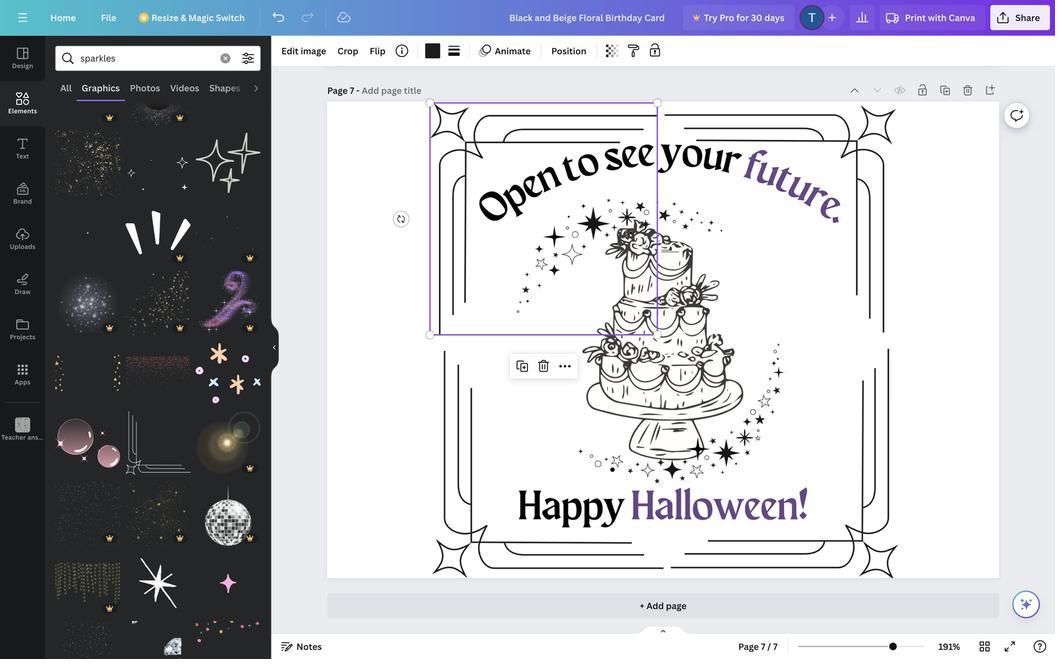 Task type: vqa. For each thing, say whether or not it's contained in the screenshot.
Flip on the top left of page
yes



Task type: locate. For each thing, give the bounding box(es) containing it.
add
[[647, 601, 664, 612]]

191%
[[939, 641, 961, 653]]

canva
[[949, 12, 976, 24]]

projects button
[[0, 307, 45, 353]]

-
[[357, 85, 360, 96]]

shapes button
[[204, 76, 246, 100]]

Search elements search field
[[80, 47, 213, 70]]

pro
[[720, 12, 735, 24]]

191% button
[[930, 637, 970, 657]]

answer
[[27, 434, 50, 442]]

page 7 / 7
[[739, 641, 778, 653]]

7 right / at the right of the page
[[774, 641, 778, 653]]

page 7 / 7 button
[[734, 637, 783, 657]]

0 vertical spatial page
[[328, 85, 348, 96]]

design
[[12, 62, 33, 70]]

file button
[[91, 5, 126, 30]]

page inside button
[[739, 641, 759, 653]]

elements button
[[0, 81, 45, 126]]

photos button
[[125, 76, 165, 100]]

home
[[50, 12, 76, 24]]

teacher answer keys
[[1, 434, 65, 442]]

keys
[[51, 434, 65, 442]]

white sparkling stars image
[[55, 481, 120, 547]]

halloween!
[[632, 488, 809, 530]]

draw
[[15, 288, 31, 296]]

page left / at the right of the page
[[739, 641, 759, 653]]

&
[[181, 12, 187, 24]]

animate
[[495, 45, 531, 57]]

edit image button
[[277, 41, 331, 61]]

0 horizontal spatial page
[[328, 85, 348, 96]]

30
[[752, 12, 763, 24]]

page
[[328, 85, 348, 96], [739, 641, 759, 653]]

page for page 7 / 7
[[739, 641, 759, 653]]

try
[[705, 12, 718, 24]]

shiny sparkles image
[[55, 271, 120, 336]]

7
[[350, 85, 354, 96], [761, 641, 766, 653], [774, 641, 778, 653]]

page
[[667, 601, 687, 612]]

y
[[660, 133, 683, 175]]

group
[[55, 60, 120, 125], [125, 60, 191, 125], [196, 60, 261, 125], [55, 123, 120, 196], [125, 123, 191, 196], [196, 123, 261, 196], [55, 193, 120, 266], [125, 201, 191, 266], [196, 201, 261, 266], [55, 263, 120, 336], [125, 263, 191, 336], [196, 263, 261, 336], [55, 334, 120, 406], [125, 334, 191, 406], [196, 334, 261, 406], [196, 404, 261, 476], [55, 411, 120, 476], [125, 411, 191, 476], [55, 474, 120, 547], [125, 474, 191, 547], [196, 474, 261, 547], [55, 544, 120, 617], [125, 544, 191, 617], [196, 544, 261, 617], [55, 614, 120, 660], [196, 614, 261, 660], [125, 622, 191, 660]]

1 vertical spatial page
[[739, 641, 759, 653]]

golden sparkles illustration image
[[125, 481, 191, 547]]

text
[[16, 152, 29, 161]]

print with canva button
[[881, 5, 986, 30]]

1 horizontal spatial 7
[[761, 641, 766, 653]]

page for page 7 -
[[328, 85, 348, 96]]

file
[[101, 12, 116, 24]]

videos button
[[165, 76, 204, 100]]

hide image
[[271, 318, 279, 378]]

photos
[[130, 82, 160, 94]]

print with canva
[[906, 12, 976, 24]]

0 horizontal spatial 7
[[350, 85, 354, 96]]

cute handdrawn school glitter image
[[196, 341, 261, 406]]

egypt white gold sprinkles sparse rectangle image
[[55, 622, 120, 660]]

edit
[[282, 45, 299, 57]]

position
[[552, 45, 587, 57]]

magic
[[189, 12, 214, 24]]

brand
[[13, 197, 32, 206]]

graphics button
[[77, 76, 125, 100]]

2 horizontal spatial 7
[[774, 641, 778, 653]]

1 horizontal spatial page
[[739, 641, 759, 653]]

Design title text field
[[500, 5, 679, 30]]

text button
[[0, 126, 45, 172]]

apps
[[15, 378, 31, 387]]

7 for -
[[350, 85, 354, 96]]

uploads
[[10, 243, 36, 251]]

shapes
[[209, 82, 241, 94]]

draw button
[[0, 262, 45, 307]]

egypt gold sprinkles simple square image
[[55, 131, 120, 196]]

apps button
[[0, 353, 45, 398]]

animate button
[[475, 41, 536, 61]]

resize & magic switch button
[[131, 5, 255, 30]]

page left '-'
[[328, 85, 348, 96]]

notes button
[[277, 637, 327, 657]]

edit image
[[282, 45, 326, 57]]

elements
[[8, 107, 37, 115]]

7 left '-'
[[350, 85, 354, 96]]

uploads button
[[0, 217, 45, 262]]

7 left / at the right of the page
[[761, 641, 766, 653]]

gold glitter dust image
[[125, 271, 191, 336]]

Page title text field
[[362, 84, 423, 97]]

page 7 -
[[328, 85, 362, 96]]

all
[[60, 82, 72, 94]]

canva assistant image
[[1019, 598, 1035, 613]]

audio
[[251, 82, 276, 94]]



Task type: describe. For each thing, give the bounding box(es) containing it.
teacher
[[1, 434, 26, 442]]

flip button
[[365, 41, 391, 61]]

/
[[768, 641, 772, 653]]

show pages image
[[634, 626, 694, 636]]

flip
[[370, 45, 386, 57]]

try pro for 30 days
[[705, 12, 785, 24]]

brand button
[[0, 172, 45, 217]]

crop
[[338, 45, 359, 57]]

image
[[301, 45, 326, 57]]

sparkling hanging lights image
[[55, 552, 120, 617]]

resize & magic switch
[[152, 12, 245, 24]]

days
[[765, 12, 785, 24]]

side panel tab list
[[0, 36, 65, 453]]

position button
[[547, 41, 592, 61]]

design button
[[0, 36, 45, 81]]

graphics
[[82, 82, 120, 94]]

sparkle decorative aesthetic image
[[196, 131, 261, 196]]

projects
[[10, 333, 35, 342]]

#1d1d1b image
[[425, 43, 441, 58]]

fairy magic sparkle image
[[196, 271, 261, 336]]

+ add page button
[[328, 594, 1000, 619]]

happy
[[519, 488, 625, 530]]

crop button
[[333, 41, 364, 61]]

happy halloween!
[[519, 488, 809, 530]]

silver stars and confetti background 0908 image
[[125, 60, 191, 125]]

lined retro anime bubbles and sparkles image
[[55, 411, 120, 476]]

notes
[[297, 641, 322, 653]]

videos
[[170, 82, 199, 94]]

try pro for 30 days button
[[684, 5, 795, 30]]

switch
[[216, 12, 245, 24]]

+
[[640, 601, 645, 612]]

print
[[906, 12, 927, 24]]

#1d1d1b image
[[425, 43, 441, 58]]

7 for /
[[761, 641, 766, 653]]

sequin sparkles image
[[125, 341, 191, 406]]

luminous abstract sparkling image
[[196, 411, 261, 476]]

;
[[22, 435, 24, 442]]

+ add page
[[640, 601, 687, 612]]

share
[[1016, 12, 1041, 24]]

shiny disco ball image
[[196, 481, 261, 547]]

all button
[[55, 76, 77, 100]]

audio button
[[246, 76, 281, 100]]

home link
[[40, 5, 86, 30]]

main menu bar
[[0, 0, 1056, 36]]

resize
[[152, 12, 179, 24]]

share button
[[991, 5, 1051, 30]]

art deco minimal christmas sparkle corner border image
[[125, 411, 191, 476]]

with
[[929, 12, 947, 24]]

for
[[737, 12, 750, 24]]



